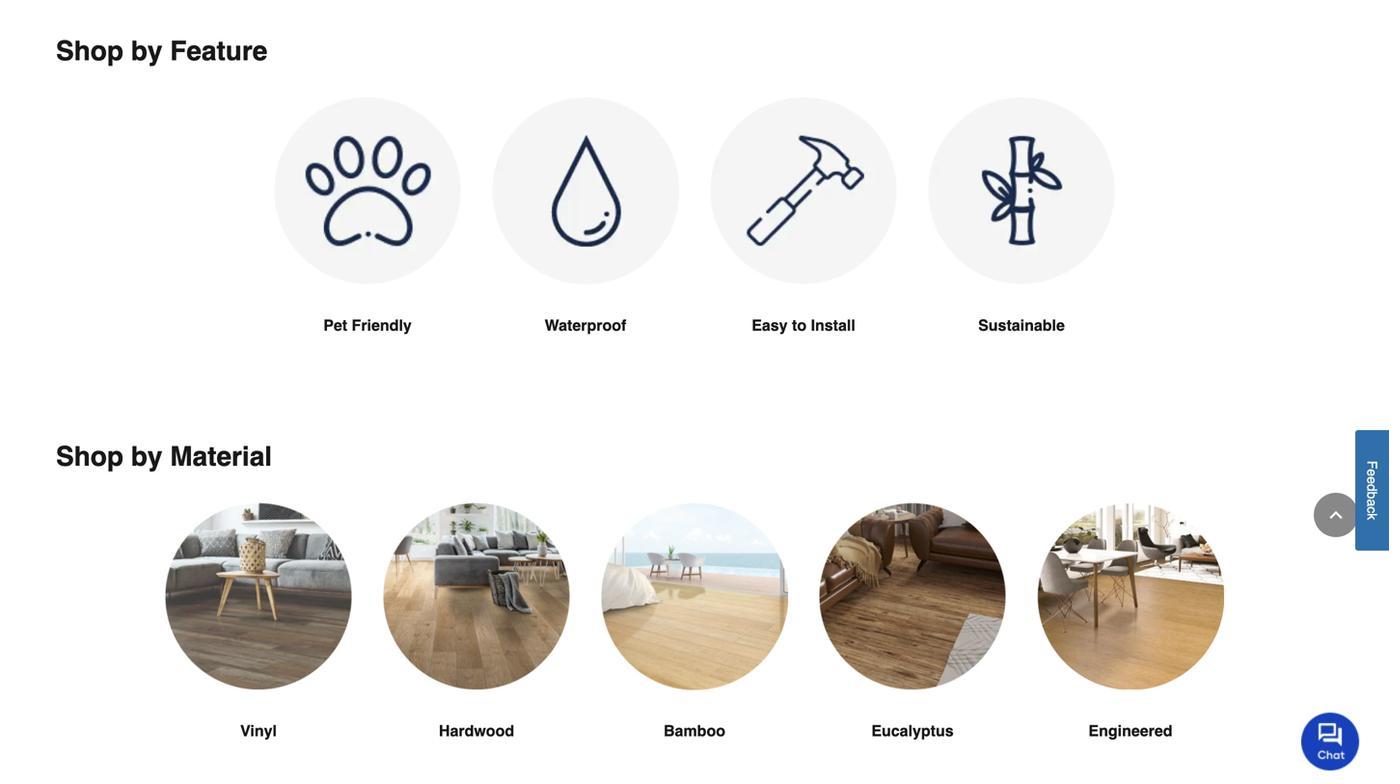 Task type: locate. For each thing, give the bounding box(es) containing it.
e
[[1365, 469, 1380, 477], [1365, 477, 1380, 484]]

easy
[[752, 317, 788, 334]]

by for material
[[131, 442, 163, 472]]

shop by material
[[56, 442, 272, 472]]

pet friendly link
[[274, 98, 461, 384]]

c
[[1365, 507, 1380, 513]]

1 vertical spatial by
[[131, 442, 163, 472]]

b
[[1365, 492, 1380, 499]]

1 vertical spatial shop
[[56, 442, 123, 472]]

shop
[[56, 36, 123, 67], [56, 442, 123, 472]]

chevron up image
[[1327, 506, 1346, 525]]

2 shop from the top
[[56, 442, 123, 472]]

0 vertical spatial by
[[131, 36, 163, 67]]

1 shop from the top
[[56, 36, 123, 67]]

f e e d b a c k button
[[1355, 430, 1389, 551]]

eucalyptus link
[[819, 503, 1006, 784]]

by left feature
[[131, 36, 163, 67]]

engineered link
[[1037, 503, 1224, 784]]

e up b
[[1365, 477, 1380, 484]]

bamboo link
[[601, 503, 788, 784]]

waterproof link
[[492, 98, 679, 384]]

0 vertical spatial shop
[[56, 36, 123, 67]]

shop by feature
[[56, 36, 268, 67]]

pet friendly
[[323, 317, 412, 334]]

a gray couch in a living room with medium brown wood-look vinyl floors. image
[[165, 503, 352, 690]]

2 by from the top
[[131, 442, 163, 472]]

e up d
[[1365, 469, 1380, 477]]

f e e d b a c k
[[1365, 461, 1380, 520]]

1 by from the top
[[131, 36, 163, 67]]

chat invite button image
[[1301, 712, 1360, 771]]

sustainable link
[[928, 98, 1115, 384]]

hardwood link
[[383, 503, 570, 784]]

medium brown eucalyptus flooring in a living room with leather furniture. image
[[819, 503, 1006, 690]]

install
[[811, 317, 856, 334]]

easy to install link
[[710, 98, 897, 384]]

f
[[1365, 461, 1380, 469]]

1 e from the top
[[1365, 469, 1380, 477]]

2 e from the top
[[1365, 477, 1380, 484]]

sustainable
[[978, 317, 1065, 334]]

by
[[131, 36, 163, 67], [131, 442, 163, 472]]

scroll to top element
[[1314, 493, 1358, 537]]

by left material
[[131, 442, 163, 472]]

easy to install
[[752, 317, 856, 334]]



Task type: describe. For each thing, give the bounding box(es) containing it.
d
[[1365, 484, 1380, 492]]

an open floor plan dining and living space with light brown engineered floors. image
[[1037, 503, 1224, 690]]

a water droplet icon. image
[[492, 98, 679, 285]]

feature
[[170, 36, 268, 67]]

hardwood
[[439, 722, 514, 740]]

bamboo
[[664, 722, 725, 740]]

engineered
[[1089, 722, 1173, 740]]

shop for shop by feature
[[56, 36, 123, 67]]

to
[[792, 317, 807, 334]]

vinyl link
[[165, 503, 352, 784]]

shop for shop by material
[[56, 442, 123, 472]]

vinyl
[[240, 722, 277, 740]]

friendly
[[352, 317, 412, 334]]

a paw print icon. image
[[274, 98, 461, 284]]

a living room with light hardwood floors and a gray sectional couch. image
[[383, 503, 570, 690]]

a
[[1365, 499, 1380, 507]]

material
[[170, 442, 272, 472]]

eucalyptus
[[871, 722, 954, 740]]

a hammer icon. image
[[710, 98, 897, 284]]

by for feature
[[131, 36, 163, 67]]

k
[[1365, 513, 1380, 520]]

a bamboo shoot icon. image
[[928, 98, 1115, 284]]

pet
[[323, 317, 347, 334]]

light bamboo flooring in a bedroom with a beach view. image
[[601, 503, 788, 690]]

waterproof
[[545, 317, 626, 334]]



Task type: vqa. For each thing, say whether or not it's contained in the screenshot.
'made'
no



